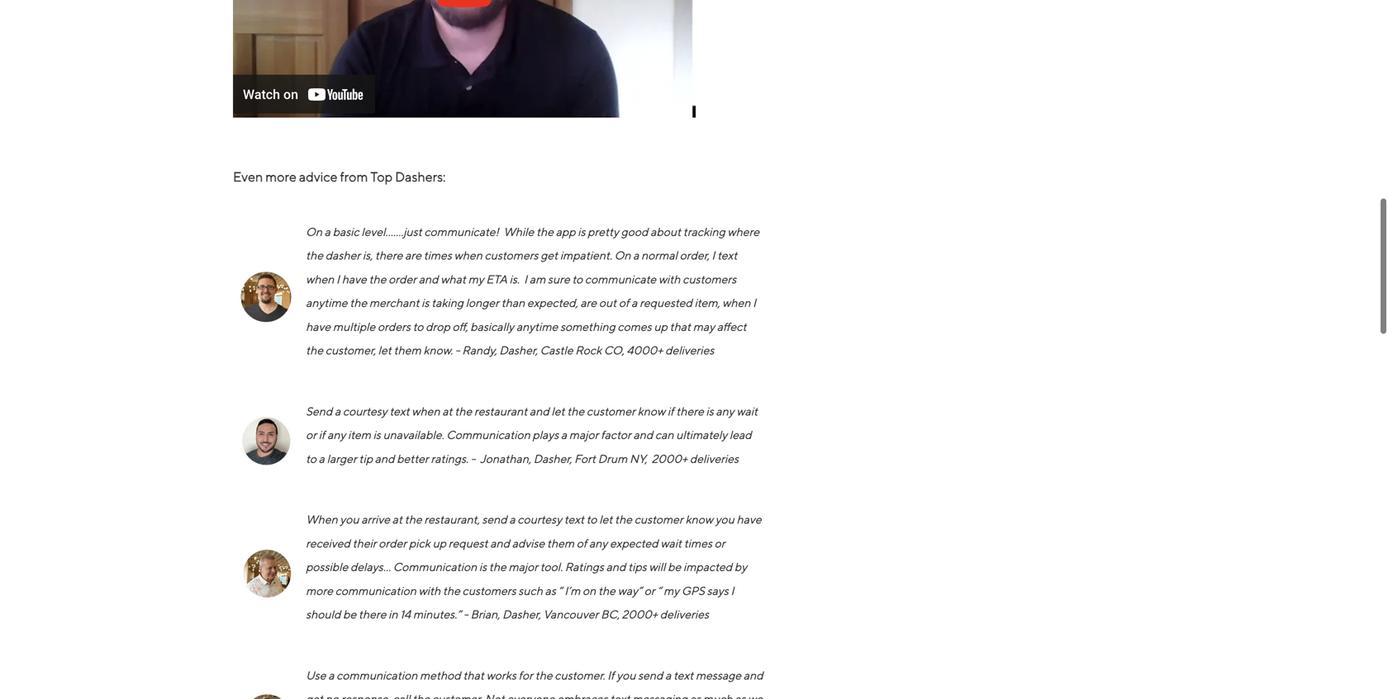 Task type: describe. For each thing, give the bounding box(es) containing it.
have inside when you arrive at the restaurant, send a courtesy text to let the customer know you have received their order pick up request and advise them of any expected wait times or possible delays... communication is the major tool. ratings and tips will be impacted by more communication with the customers such as " i'm on the way" or " my gps says i should be there in 14 minutes." - brian, dasher, vancouver bc, 2000+ deliveries
[[737, 513, 762, 527]]

the up the minutes."
[[443, 585, 460, 598]]

dasher
[[325, 249, 361, 262]]

drum
[[598, 452, 627, 466]]

0 horizontal spatial on
[[306, 225, 322, 239]]

level.......just
[[361, 225, 422, 239]]

order inside on a basic level.......just communicate!  while the app is pretty good about tracking where the dasher is, there are times when customers get impatient. on a normal order, i text when i have the order and what my eta is.  i am sure to communicate with customers anytime the merchant is taking longer than expected, are out of a requested item, when i have multiple orders to drop off, basically anytime something comes up that may affect the customer, let them know. - randy, dasher, castle rock co, 4000+ deliveries
[[389, 273, 417, 286]]

a right send
[[335, 405, 341, 418]]

to inside when you arrive at the restaurant, send a courtesy text to let the customer know you have received their order pick up request and advise them of any expected wait times or possible delays... communication is the major tool. ratings and tips will be impacted by more communication with the customers such as " i'm on the way" or " my gps says i should be there in 14 minutes." - brian, dasher, vancouver bc, 2000+ deliveries
[[586, 513, 597, 527]]

and inside use a communication method that works for the customer. if you send a text message and get no response, call the customer. not everyone embraces text messaging as much as w
[[744, 669, 763, 683]]

the up expected
[[615, 513, 632, 527]]

in
[[389, 608, 398, 622]]

ny,
[[630, 452, 647, 466]]

let inside on a basic level.......just communicate!  while the app is pretty good about tracking where the dasher is, there are times when customers get impatient. on a normal order, i text when i have the order and what my eta is.  i am sure to communicate with customers anytime the merchant is taking longer than expected, are out of a requested item, when i have multiple orders to drop off, basically anytime something comes up that may affect the customer, let them know. - randy, dasher, castle rock co, 4000+ deliveries
[[378, 344, 392, 358]]

is left taking
[[422, 296, 429, 310]]

deliveries inside send a courtesy text when at the restaurant and let the customer know if there is any wait or if any item is unavailable. communication plays a major factor and can ultimately lead to a larger tip and better ratings. -  jonathan, dasher, fort drum ny,  2000+ deliveries
[[690, 452, 739, 466]]

the up multiple
[[350, 296, 367, 310]]

the right on on the bottom left of the page
[[598, 585, 616, 598]]

with inside on a basic level.......just communicate!  while the app is pretty good about tracking where the dasher is, there are times when customers get impatient. on a normal order, i text when i have the order and what my eta is.  i am sure to communicate with customers anytime the merchant is taking longer than expected, are out of a requested item, when i have multiple orders to drop off, basically anytime something comes up that may affect the customer, let them know. - randy, dasher, castle rock co, 4000+ deliveries
[[659, 273, 681, 286]]

pretty
[[588, 225, 619, 239]]

i'm
[[565, 585, 580, 598]]

the up fort
[[567, 405, 584, 418]]

is,
[[363, 249, 373, 262]]

them inside when you arrive at the restaurant, send a courtesy text to let the customer know you have received their order pick up request and advise them of any expected wait times or possible delays... communication is the major tool. ratings and tips will be impacted by more communication with the customers such as " i'm on the way" or " my gps says i should be there in 14 minutes." - brian, dasher, vancouver bc, 2000+ deliveries
[[547, 537, 574, 551]]

1 horizontal spatial customer.
[[555, 669, 605, 683]]

a up the messaging
[[665, 669, 671, 683]]

1 horizontal spatial anytime
[[516, 320, 558, 334]]

the left dasher
[[306, 249, 323, 262]]

my inside on a basic level.......just communicate!  while the app is pretty good about tracking where the dasher is, there are times when customers get impatient. on a normal order, i text when i have the order and what my eta is.  i am sure to communicate with customers anytime the merchant is taking longer than expected, are out of a requested item, when i have multiple orders to drop off, basically anytime something comes up that may affect the customer, let them know. - randy, dasher, castle rock co, 4000+ deliveries
[[468, 273, 484, 286]]

will
[[649, 561, 666, 574]]

i right item, in the top right of the page
[[753, 296, 756, 310]]

app
[[556, 225, 576, 239]]

the up the pick
[[405, 513, 422, 527]]

possible
[[306, 561, 348, 574]]

where
[[728, 225, 760, 239]]

of inside on a basic level.......just communicate!  while the app is pretty good about tracking where the dasher is, there are times when customers get impatient. on a normal order, i text when i have the order and what my eta is.  i am sure to communicate with customers anytime the merchant is taking longer than expected, are out of a requested item, when i have multiple orders to drop off, basically anytime something comes up that may affect the customer, let them know. - randy, dasher, castle rock co, 4000+ deliveries
[[619, 296, 629, 310]]

dashers:
[[395, 169, 446, 185]]

request
[[448, 537, 488, 551]]

text down if
[[610, 693, 630, 700]]

embraces
[[557, 693, 608, 700]]

ratings
[[565, 561, 604, 574]]

unavailable.
[[383, 429, 444, 442]]

advice
[[299, 169, 338, 185]]

customer inside send a courtesy text when at the restaurant and let the customer know if there is any wait or if any item is unavailable. communication plays a major factor and can ultimately lead to a larger tip and better ratings. -  jonathan, dasher, fort drum ny,  2000+ deliveries
[[587, 405, 635, 418]]

communication inside when you arrive at the restaurant, send a courtesy text to let the customer know you have received their order pick up request and advise them of any expected wait times or possible delays... communication is the major tool. ratings and tips will be impacted by more communication with the customers such as " i'm on the way" or " my gps says i should be there in 14 minutes." - brian, dasher, vancouver bc, 2000+ deliveries
[[335, 585, 416, 598]]

1 horizontal spatial or
[[644, 585, 655, 598]]

wait inside when you arrive at the restaurant, send a courtesy text to let the customer know you have received their order pick up request and advise them of any expected wait times or possible delays... communication is the major tool. ratings and tips will be impacted by more communication with the customers such as " i'm on the way" or " my gps says i should be there in 14 minutes." - brian, dasher, vancouver bc, 2000+ deliveries
[[661, 537, 682, 551]]

them inside on a basic level.......just communicate!  while the app is pretty good about tracking where the dasher is, there are times when customers get impatient. on a normal order, i text when i have the order and what my eta is.  i am sure to communicate with customers anytime the merchant is taking longer than expected, are out of a requested item, when i have multiple orders to drop off, basically anytime something comes up that may affect the customer, let them know. - randy, dasher, castle rock co, 4000+ deliveries
[[394, 344, 421, 358]]

user-added image image for use a communication method that works for the customer. if you send a text message and get no response, call the customer. not everyone embraces text messaging as much as w
[[240, 693, 293, 700]]

call
[[393, 693, 410, 700]]

pick
[[409, 537, 430, 551]]

is right 'app'
[[578, 225, 585, 239]]

text up the messaging
[[674, 669, 694, 683]]

much
[[703, 693, 733, 700]]

let inside when you arrive at the restaurant, send a courtesy text to let the customer know you have received their order pick up request and advise them of any expected wait times or possible delays... communication is the major tool. ratings and tips will be impacted by more communication with the customers such as " i'm on the way" or " my gps says i should be there in 14 minutes." - brian, dasher, vancouver bc, 2000+ deliveries
[[599, 513, 613, 527]]

out
[[599, 296, 617, 310]]

2 horizontal spatial as
[[735, 693, 746, 700]]

major inside send a courtesy text when at the restaurant and let the customer know if there is any wait or if any item is unavailable. communication plays a major factor and can ultimately lead to a larger tip and better ratings. -  jonathan, dasher, fort drum ny,  2000+ deliveries
[[569, 429, 599, 442]]

0 vertical spatial be
[[668, 561, 681, 574]]

let inside send a courtesy text when at the restaurant and let the customer know if there is any wait or if any item is unavailable. communication plays a major factor and can ultimately lead to a larger tip and better ratings. -  jonathan, dasher, fort drum ny,  2000+ deliveries
[[552, 405, 565, 418]]

0 horizontal spatial if
[[319, 429, 325, 442]]

restaurant,
[[424, 513, 480, 527]]

drop
[[426, 320, 450, 334]]

such
[[518, 585, 543, 598]]

merchant
[[369, 296, 419, 310]]

1 horizontal spatial as
[[690, 693, 701, 700]]

the down is,
[[369, 273, 386, 286]]

am
[[530, 273, 546, 286]]

better
[[397, 452, 429, 466]]

customer,
[[325, 344, 376, 358]]

communication inside use a communication method that works for the customer. if you send a text message and get no response, call the customer. not everyone embraces text messaging as much as w
[[336, 669, 418, 683]]

1 vertical spatial customers
[[683, 273, 737, 286]]

know.
[[423, 344, 453, 358]]

advise
[[512, 537, 545, 551]]

2 horizontal spatial any
[[716, 405, 734, 418]]

even more advice from top dashers:
[[233, 169, 446, 185]]

2 horizontal spatial or
[[715, 537, 725, 551]]

customers inside when you arrive at the restaurant, send a courtesy text to let the customer know you have received their order pick up request and advise them of any expected wait times or possible delays... communication is the major tool. ratings and tips will be impacted by more communication with the customers such as " i'm on the way" or " my gps says i should be there in 14 minutes." - brian, dasher, vancouver bc, 2000+ deliveries
[[462, 585, 516, 598]]

brian,
[[471, 608, 500, 622]]

up inside on a basic level.......just communicate!  while the app is pretty good about tracking where the dasher is, there are times when customers get impatient. on a normal order, i text when i have the order and what my eta is.  i am sure to communicate with customers anytime the merchant is taking longer than expected, are out of a requested item, when i have multiple orders to drop off, basically anytime something comes up that may affect the customer, let them know. - randy, dasher, castle rock co, 4000+ deliveries
[[654, 320, 668, 334]]

that inside on a basic level.......just communicate!  while the app is pretty good about tracking where the dasher is, there are times when customers get impatient. on a normal order, i text when i have the order and what my eta is.  i am sure to communicate with customers anytime the merchant is taking longer than expected, are out of a requested item, when i have multiple orders to drop off, basically anytime something comes up that may affect the customer, let them know. - randy, dasher, castle rock co, 4000+ deliveries
[[670, 320, 691, 334]]

says
[[707, 585, 729, 598]]

impacted
[[683, 561, 732, 574]]

i down dasher
[[336, 273, 340, 286]]

on a basic level.......just communicate!  while the app is pretty good about tracking where the dasher is, there are times when customers get impatient. on a normal order, i text when i have the order and what my eta is.  i am sure to communicate with customers anytime the merchant is taking longer than expected, are out of a requested item, when i have multiple orders to drop off, basically anytime something comes up that may affect the customer, let them know. - randy, dasher, castle rock co, 4000+ deliveries
[[306, 225, 760, 358]]

courtesy inside send a courtesy text when at the restaurant and let the customer know if there is any wait or if any item is unavailable. communication plays a major factor and can ultimately lead to a larger tip and better ratings. -  jonathan, dasher, fort drum ny,  2000+ deliveries
[[343, 405, 387, 418]]

what
[[441, 273, 466, 286]]

may
[[693, 320, 715, 334]]

14
[[400, 608, 411, 622]]

restaurant
[[474, 405, 527, 418]]

tool.
[[540, 561, 563, 574]]

jonathan,
[[480, 452, 531, 466]]

gps
[[682, 585, 705, 598]]

larger
[[327, 452, 357, 466]]

user-added image image for when you arrive at the restaurant, send a courtesy text to let the customer know you have received their order pick up request and advise them of any expected wait times or possible delays... communication is the major tool. ratings and tips will be impacted by more communication with the customers such as " i'm on the way" or " my gps says i should be there in 14 minutes." - brian, dasher, vancouver bc, 2000+ deliveries
[[240, 548, 293, 600]]

something
[[560, 320, 615, 334]]

on
[[583, 585, 596, 598]]

0 vertical spatial are
[[405, 249, 421, 262]]

my inside when you arrive at the restaurant, send a courtesy text to let the customer know you have received their order pick up request and advise them of any expected wait times or possible delays... communication is the major tool. ratings and tips will be impacted by more communication with the customers such as " i'm on the way" or " my gps says i should be there in 14 minutes." - brian, dasher, vancouver bc, 2000+ deliveries
[[664, 585, 679, 598]]

castle
[[540, 344, 573, 358]]

eta
[[486, 273, 507, 286]]

and up plays at the bottom of page
[[530, 405, 549, 418]]

at inside when you arrive at the restaurant, send a courtesy text to let the customer know you have received their order pick up request and advise them of any expected wait times or possible delays... communication is the major tool. ratings and tips will be impacted by more communication with the customers such as " i'm on the way" or " my gps says i should be there in 14 minutes." - brian, dasher, vancouver bc, 2000+ deliveries
[[392, 513, 402, 527]]

- inside send a courtesy text when at the restaurant and let the customer know if there is any wait or if any item is unavailable. communication plays a major factor and can ultimately lead to a larger tip and better ratings. -  jonathan, dasher, fort drum ny,  2000+ deliveries
[[471, 452, 476, 466]]

and right tip on the left bottom
[[375, 452, 395, 466]]

expected
[[610, 537, 658, 551]]

everyone
[[507, 693, 555, 700]]

top
[[371, 169, 393, 185]]

when up affect in the right top of the page
[[722, 296, 751, 310]]

fort
[[574, 452, 596, 466]]

even
[[233, 169, 263, 185]]

a left the "normal"
[[633, 249, 639, 262]]

i right order,
[[712, 249, 715, 262]]

there inside send a courtesy text when at the restaurant and let the customer know if there is any wait or if any item is unavailable. communication plays a major factor and can ultimately lead to a larger tip and better ratings. -  jonathan, dasher, fort drum ny,  2000+ deliveries
[[676, 405, 704, 418]]

by
[[735, 561, 747, 574]]

1 " from the left
[[558, 585, 562, 598]]

the right call
[[412, 693, 430, 700]]

major inside when you arrive at the restaurant, send a courtesy text to let the customer know you have received their order pick up request and advise them of any expected wait times or possible delays... communication is the major tool. ratings and tips will be impacted by more communication with the customers such as " i'm on the way" or " my gps says i should be there in 14 minutes." - brian, dasher, vancouver bc, 2000+ deliveries
[[509, 561, 538, 574]]

requested
[[640, 296, 692, 310]]

0 vertical spatial more
[[266, 169, 297, 185]]

know inside when you arrive at the restaurant, send a courtesy text to let the customer know you have received their order pick up request and advise them of any expected wait times or possible delays... communication is the major tool. ratings and tips will be impacted by more communication with the customers such as " i'm on the way" or " my gps says i should be there in 14 minutes." - brian, dasher, vancouver bc, 2000+ deliveries
[[685, 513, 713, 527]]

response,
[[341, 693, 391, 700]]

item
[[348, 429, 371, 442]]

is up ultimately
[[706, 405, 714, 418]]

delays...
[[350, 561, 391, 574]]

to right sure
[[572, 273, 583, 286]]

for
[[519, 669, 533, 683]]

is.
[[510, 273, 520, 286]]

a up comes
[[631, 296, 638, 310]]

text inside when you arrive at the restaurant, send a courtesy text to let the customer know you have received their order pick up request and advise them of any expected wait times or possible delays... communication is the major tool. ratings and tips will be impacted by more communication with the customers such as " i'm on the way" or " my gps says i should be there in 14 minutes." - brian, dasher, vancouver bc, 2000+ deliveries
[[564, 513, 584, 527]]

method
[[420, 669, 461, 683]]

the left 'app'
[[536, 225, 554, 239]]

times inside on a basic level.......just communicate!  while the app is pretty good about tracking where the dasher is, there are times when customers get impatient. on a normal order, i text when i have the order and what my eta is.  i am sure to communicate with customers anytime the merchant is taking longer than expected, are out of a requested item, when i have multiple orders to drop off, basically anytime something comes up that may affect the customer, let them know. - randy, dasher, castle rock co, 4000+ deliveries
[[424, 249, 452, 262]]

the left restaurant on the bottom left of the page
[[455, 405, 472, 418]]

a left basic
[[324, 225, 330, 239]]

if
[[608, 669, 615, 683]]

can
[[655, 429, 674, 442]]

of inside when you arrive at the restaurant, send a courtesy text to let the customer know you have received their order pick up request and advise them of any expected wait times or possible delays... communication is the major tool. ratings and tips will be impacted by more communication with the customers such as " i'm on the way" or " my gps says i should be there in 14 minutes." - brian, dasher, vancouver bc, 2000+ deliveries
[[577, 537, 587, 551]]

than
[[501, 296, 525, 310]]

send a courtesy text when at the restaurant and let the customer know if there is any wait or if any item is unavailable. communication plays a major factor and can ultimately lead to a larger tip and better ratings. -  jonathan, dasher, fort drum ny,  2000+ deliveries
[[306, 405, 758, 466]]

0 horizontal spatial anytime
[[306, 296, 348, 310]]

as inside when you arrive at the restaurant, send a courtesy text to let the customer know you have received their order pick up request and advise them of any expected wait times or possible delays... communication is the major tool. ratings and tips will be impacted by more communication with the customers such as " i'm on the way" or " my gps says i should be there in 14 minutes." - brian, dasher, vancouver bc, 2000+ deliveries
[[545, 585, 556, 598]]

know inside send a courtesy text when at the restaurant and let the customer know if there is any wait or if any item is unavailable. communication plays a major factor and can ultimately lead to a larger tip and better ratings. -  jonathan, dasher, fort drum ny,  2000+ deliveries
[[638, 405, 665, 418]]

way"
[[618, 585, 642, 598]]

bc,
[[601, 608, 620, 622]]

and left tips on the bottom left of page
[[606, 561, 626, 574]]

user-added image image for on a basic level.......just communicate!  while the app is pretty good about tracking where the dasher is, there are times when customers get impatient. on a normal order, i text when i have the order and what my eta is.  i am sure to communicate with customers anytime the merchant is taking longer than expected, are out of a requested item, when i have multiple orders to drop off, basically anytime something comes up that may affect the customer, let them know. - randy, dasher, castle rock co, 4000+ deliveries
[[240, 271, 293, 324]]

0 horizontal spatial you
[[340, 513, 359, 527]]

1 vertical spatial have
[[306, 320, 331, 334]]

a right use
[[328, 669, 334, 683]]

up inside when you arrive at the restaurant, send a courtesy text to let the customer know you have received their order pick up request and advise them of any expected wait times or possible delays... communication is the major tool. ratings and tips will be impacted by more communication with the customers such as " i'm on the way" or " my gps says i should be there in 14 minutes." - brian, dasher, vancouver bc, 2000+ deliveries
[[433, 537, 446, 551]]

order inside when you arrive at the restaurant, send a courtesy text to let the customer know you have received their order pick up request and advise them of any expected wait times or possible delays... communication is the major tool. ratings and tips will be impacted by more communication with the customers such as " i'm on the way" or " my gps says i should be there in 14 minutes." - brian, dasher, vancouver bc, 2000+ deliveries
[[379, 537, 407, 551]]

- inside on a basic level.......just communicate!  while the app is pretty good about tracking where the dasher is, there are times when customers get impatient. on a normal order, i text when i have the order and what my eta is.  i am sure to communicate with customers anytime the merchant is taking longer than expected, are out of a requested item, when i have multiple orders to drop off, basically anytime something comes up that may affect the customer, let them know. - randy, dasher, castle rock co, 4000+ deliveries
[[455, 344, 460, 358]]

minutes."
[[413, 608, 461, 622]]

to inside send a courtesy text when at the restaurant and let the customer know if there is any wait or if any item is unavailable. communication plays a major factor and can ultimately lead to a larger tip and better ratings. -  jonathan, dasher, fort drum ny,  2000+ deliveries
[[306, 452, 317, 466]]

use
[[306, 669, 326, 683]]

received
[[306, 537, 350, 551]]

lead
[[730, 429, 752, 442]]

works
[[486, 669, 516, 683]]

the up brian,
[[489, 561, 506, 574]]

normal
[[641, 249, 678, 262]]

the left customer,
[[306, 344, 323, 358]]

send
[[306, 405, 332, 418]]



Task type: locate. For each thing, give the bounding box(es) containing it.
1 horizontal spatial are
[[580, 296, 597, 310]]

0 vertical spatial dasher,
[[499, 344, 538, 358]]

comes
[[618, 320, 652, 334]]

0 vertical spatial order
[[389, 273, 417, 286]]

you up by
[[715, 513, 735, 527]]

1 horizontal spatial with
[[659, 273, 681, 286]]

0 vertical spatial them
[[394, 344, 421, 358]]

dasher, inside send a courtesy text when at the restaurant and let the customer know if there is any wait or if any item is unavailable. communication plays a major factor and can ultimately lead to a larger tip and better ratings. -  jonathan, dasher, fort drum ny,  2000+ deliveries
[[534, 452, 572, 466]]

deliveries down gps at the bottom
[[660, 608, 709, 622]]

rock
[[575, 344, 602, 358]]

1 horizontal spatial let
[[552, 405, 565, 418]]

is
[[578, 225, 585, 239], [422, 296, 429, 310], [706, 405, 714, 418], [373, 429, 381, 442], [479, 561, 487, 574]]

you left arrive
[[340, 513, 359, 527]]

my left 'eta'
[[468, 273, 484, 286]]

at
[[442, 405, 453, 418], [392, 513, 402, 527]]

send inside use a communication method that works for the customer. if you send a text message and get no response, call the customer. not everyone embraces text messaging as much as w
[[638, 669, 663, 683]]

be
[[668, 561, 681, 574], [343, 608, 356, 622]]

0 horizontal spatial customer.
[[432, 693, 483, 700]]

0 vertical spatial courtesy
[[343, 405, 387, 418]]

communication inside when you arrive at the restaurant, send a courtesy text to let the customer know you have received their order pick up request and advise them of any expected wait times or possible delays... communication is the major tool. ratings and tips will be impacted by more communication with the customers such as " i'm on the way" or " my gps says i should be there in 14 minutes." - brian, dasher, vancouver bc, 2000+ deliveries
[[393, 561, 477, 574]]

my
[[468, 273, 484, 286], [664, 585, 679, 598]]

as
[[545, 585, 556, 598], [690, 693, 701, 700], [735, 693, 746, 700]]

and
[[419, 273, 438, 286], [530, 405, 549, 418], [633, 429, 653, 442], [375, 452, 395, 466], [490, 537, 510, 551], [606, 561, 626, 574], [744, 669, 763, 683]]

at right arrive
[[392, 513, 402, 527]]

to left drop
[[413, 320, 424, 334]]

as right much
[[735, 693, 746, 700]]

more up should
[[306, 585, 333, 598]]

about
[[650, 225, 681, 239]]

up
[[654, 320, 668, 334], [433, 537, 446, 551]]

text down where
[[717, 249, 737, 262]]

0 vertical spatial communication
[[446, 429, 530, 442]]

basically
[[470, 320, 514, 334]]

or down send
[[306, 429, 317, 442]]

get left no
[[306, 693, 323, 700]]

wait up lead
[[737, 405, 758, 418]]

1 vertical spatial my
[[664, 585, 679, 598]]

not
[[485, 693, 505, 700]]

0 vertical spatial up
[[654, 320, 668, 334]]

customer.
[[555, 669, 605, 683], [432, 693, 483, 700]]

dasher, down plays at the bottom of page
[[534, 452, 572, 466]]

1 vertical spatial major
[[509, 561, 538, 574]]

text inside on a basic level.......just communicate!  while the app is pretty good about tracking where the dasher is, there are times when customers get impatient. on a normal order, i text when i have the order and what my eta is.  i am sure to communicate with customers anytime the merchant is taking longer than expected, are out of a requested item, when i have multiple orders to drop off, basically anytime something comes up that may affect the customer, let them know. - randy, dasher, castle rock co, 4000+ deliveries
[[717, 249, 737, 262]]

no
[[325, 693, 339, 700]]

should
[[306, 608, 341, 622]]

send up the messaging
[[638, 669, 663, 683]]

have left multiple
[[306, 320, 331, 334]]

0 vertical spatial on
[[306, 225, 322, 239]]

1 horizontal spatial more
[[306, 585, 333, 598]]

order
[[389, 273, 417, 286], [379, 537, 407, 551]]

taking
[[431, 296, 464, 310]]

communication down the pick
[[393, 561, 477, 574]]

when down dasher
[[306, 273, 334, 286]]

send inside when you arrive at the restaurant, send a courtesy text to let the customer know you have received their order pick up request and advise them of any expected wait times or possible delays... communication is the major tool. ratings and tips will be impacted by more communication with the customers such as " i'm on the way" or " my gps says i should be there in 14 minutes." - brian, dasher, vancouver bc, 2000+ deliveries
[[482, 513, 507, 527]]

with
[[659, 273, 681, 286], [419, 585, 441, 598]]

0 horizontal spatial let
[[378, 344, 392, 358]]

1 vertical spatial wait
[[661, 537, 682, 551]]

courtesy up item at the bottom of the page
[[343, 405, 387, 418]]

0 vertical spatial deliveries
[[665, 344, 714, 358]]

1 horizontal spatial wait
[[737, 405, 758, 418]]

the right for at the left of page
[[535, 669, 553, 683]]

know up can
[[638, 405, 665, 418]]

more inside when you arrive at the restaurant, send a courtesy text to let the customer know you have received their order pick up request and advise them of any expected wait times or possible delays... communication is the major tool. ratings and tips will be impacted by more communication with the customers such as " i'm on the way" or " my gps says i should be there in 14 minutes." - brian, dasher, vancouver bc, 2000+ deliveries
[[306, 585, 333, 598]]

2 vertical spatial deliveries
[[660, 608, 709, 622]]

tracking
[[683, 225, 725, 239]]

deliveries down may
[[665, 344, 714, 358]]

there
[[375, 249, 403, 262], [676, 405, 704, 418], [359, 608, 386, 622]]

tip
[[359, 452, 373, 466]]

1 horizontal spatial on
[[615, 249, 631, 262]]

text up unavailable.
[[390, 405, 410, 418]]

at inside send a courtesy text when at the restaurant and let the customer know if there is any wait or if any item is unavailable. communication plays a major factor and can ultimately lead to a larger tip and better ratings. -  jonathan, dasher, fort drum ny,  2000+ deliveries
[[442, 405, 453, 418]]

1 vertical spatial on
[[615, 249, 631, 262]]

communication inside send a courtesy text when at the restaurant and let the customer know if there is any wait or if any item is unavailable. communication plays a major factor and can ultimately lead to a larger tip and better ratings. -  jonathan, dasher, fort drum ny,  2000+ deliveries
[[446, 429, 530, 442]]

order,
[[680, 249, 710, 262]]

0 horizontal spatial "
[[558, 585, 562, 598]]

any up ratings
[[589, 537, 608, 551]]

vancouver
[[543, 608, 599, 622]]

dasher,
[[499, 344, 538, 358], [534, 452, 572, 466], [502, 608, 541, 622]]

0 vertical spatial customer.
[[555, 669, 605, 683]]

user-added image image for send a courtesy text when at the restaurant and let the customer know if there is any wait or if any item is unavailable. communication plays a major factor and can ultimately lead to a larger tip and better ratings. -  jonathan, dasher, fort drum ny,  2000+ deliveries
[[240, 417, 293, 467]]

wait inside send a courtesy text when at the restaurant and let the customer know if there is any wait or if any item is unavailable. communication plays a major factor and can ultimately lead to a larger tip and better ratings. -  jonathan, dasher, fort drum ny,  2000+ deliveries
[[737, 405, 758, 418]]

1 vertical spatial communication
[[393, 561, 477, 574]]

1 vertical spatial anytime
[[516, 320, 558, 334]]

0 vertical spatial send
[[482, 513, 507, 527]]

their
[[353, 537, 377, 551]]

2 vertical spatial have
[[737, 513, 762, 527]]

and left can
[[633, 429, 653, 442]]

you inside use a communication method that works for the customer. if you send a text message and get no response, call the customer. not everyone embraces text messaging as much as w
[[617, 669, 636, 683]]

0 horizontal spatial are
[[405, 249, 421, 262]]

item,
[[695, 296, 720, 310]]

as left much
[[690, 693, 701, 700]]

2 vertical spatial let
[[599, 513, 613, 527]]

0 horizontal spatial be
[[343, 608, 356, 622]]

let up plays at the bottom of page
[[552, 405, 565, 418]]

"
[[558, 585, 562, 598], [657, 585, 662, 598]]

get inside on a basic level.......just communicate!  while the app is pretty good about tracking where the dasher is, there are times when customers get impatient. on a normal order, i text when i have the order and what my eta is.  i am sure to communicate with customers anytime the merchant is taking longer than expected, are out of a requested item, when i have multiple orders to drop off, basically anytime something comes up that may affect the customer, let them know. - randy, dasher, castle rock co, 4000+ deliveries
[[541, 249, 558, 262]]

a inside when you arrive at the restaurant, send a courtesy text to let the customer know you have received their order pick up request and advise them of any expected wait times or possible delays... communication is the major tool. ratings and tips will be impacted by more communication with the customers such as " i'm on the way" or " my gps says i should be there in 14 minutes." - brian, dasher, vancouver bc, 2000+ deliveries
[[509, 513, 515, 527]]

customer up factor
[[587, 405, 635, 418]]

anytime up multiple
[[306, 296, 348, 310]]

courtesy up advise
[[518, 513, 562, 527]]

1 horizontal spatial major
[[569, 429, 599, 442]]

0 vertical spatial get
[[541, 249, 558, 262]]

0 horizontal spatial know
[[638, 405, 665, 418]]

0 horizontal spatial get
[[306, 693, 323, 700]]

use a communication method that works for the customer. if you send a text message and get no response, call the customer. not everyone embraces text messaging as much as w
[[306, 669, 763, 700]]

0 horizontal spatial any
[[327, 429, 346, 442]]

have up by
[[737, 513, 762, 527]]

longer
[[466, 296, 499, 310]]

be right 'will' on the bottom left of page
[[668, 561, 681, 574]]

" left i'm
[[558, 585, 562, 598]]

order up merchant
[[389, 273, 417, 286]]

0 vertical spatial with
[[659, 273, 681, 286]]

deliveries inside when you arrive at the restaurant, send a courtesy text to let the customer know you have received their order pick up request and advise them of any expected wait times or possible delays... communication is the major tool. ratings and tips will be impacted by more communication with the customers such as " i'm on the way" or " my gps says i should be there in 14 minutes." - brian, dasher, vancouver bc, 2000+ deliveries
[[660, 608, 709, 622]]

deliveries inside on a basic level.......just communicate!  while the app is pretty good about tracking where the dasher is, there are times when customers get impatient. on a normal order, i text when i have the order and what my eta is.  i am sure to communicate with customers anytime the merchant is taking longer than expected, are out of a requested item, when i have multiple orders to drop off, basically anytime something comes up that may affect the customer, let them know. - randy, dasher, castle rock co, 4000+ deliveries
[[665, 344, 714, 358]]

there left 'in'
[[359, 608, 386, 622]]

-
[[455, 344, 460, 358], [471, 452, 476, 466], [463, 608, 468, 622]]

1 vertical spatial up
[[433, 537, 446, 551]]

2000+
[[622, 608, 658, 622]]

1 vertical spatial times
[[684, 537, 712, 551]]

communicate
[[585, 273, 656, 286]]

of
[[619, 296, 629, 310], [577, 537, 587, 551]]

any up lead
[[716, 405, 734, 418]]

are left out
[[580, 296, 597, 310]]

up down requested
[[654, 320, 668, 334]]

as right such on the bottom left of page
[[545, 585, 556, 598]]

0 horizontal spatial my
[[468, 273, 484, 286]]

messaging
[[632, 693, 688, 700]]

of up ratings
[[577, 537, 587, 551]]

0 horizontal spatial at
[[392, 513, 402, 527]]

deliveries
[[665, 344, 714, 358], [690, 452, 739, 466], [660, 608, 709, 622]]

when down 'communicate!'
[[454, 249, 482, 262]]

courtesy
[[343, 405, 387, 418], [518, 513, 562, 527]]

1 vertical spatial any
[[327, 429, 346, 442]]

to left larger
[[306, 452, 317, 466]]

send up request
[[482, 513, 507, 527]]

them
[[394, 344, 421, 358], [547, 537, 574, 551]]

any left item at the bottom of the page
[[327, 429, 346, 442]]

2 " from the left
[[657, 585, 662, 598]]

1 horizontal spatial any
[[589, 537, 608, 551]]

my left gps at the bottom
[[664, 585, 679, 598]]

a up advise
[[509, 513, 515, 527]]

are down level.......just
[[405, 249, 421, 262]]

factor
[[601, 429, 631, 442]]

if
[[668, 405, 674, 418], [319, 429, 325, 442]]

0 vertical spatial anytime
[[306, 296, 348, 310]]

text up ratings
[[564, 513, 584, 527]]

more right even
[[266, 169, 297, 185]]

1 vertical spatial at
[[392, 513, 402, 527]]

1 horizontal spatial if
[[668, 405, 674, 418]]

- right ratings. on the left
[[471, 452, 476, 466]]

a right plays at the bottom of page
[[561, 429, 567, 442]]

0 vertical spatial there
[[375, 249, 403, 262]]

2 vertical spatial any
[[589, 537, 608, 551]]

customers up brian,
[[462, 585, 516, 598]]

sure
[[548, 273, 570, 286]]

4000+
[[627, 344, 663, 358]]

user-added image image
[[240, 271, 293, 324], [240, 417, 293, 467], [240, 548, 293, 600], [240, 693, 293, 700]]

with inside when you arrive at the restaurant, send a courtesy text to let the customer know you have received their order pick up request and advise them of any expected wait times or possible delays... communication is the major tool. ratings and tips will be impacted by more communication with the customers such as " i'm on the way" or " my gps says i should be there in 14 minutes." - brian, dasher, vancouver bc, 2000+ deliveries
[[419, 585, 441, 598]]

there inside when you arrive at the restaurant, send a courtesy text to let the customer know you have received their order pick up request and advise them of any expected wait times or possible delays... communication is the major tool. ratings and tips will be impacted by more communication with the customers such as " i'm on the way" or " my gps says i should be there in 14 minutes." - brian, dasher, vancouver bc, 2000+ deliveries
[[359, 608, 386, 622]]

times inside when you arrive at the restaurant, send a courtesy text to let the customer know you have received their order pick up request and advise them of any expected wait times or possible delays... communication is the major tool. ratings and tips will be impacted by more communication with the customers such as " i'm on the way" or " my gps says i should be there in 14 minutes." - brian, dasher, vancouver bc, 2000+ deliveries
[[684, 537, 712, 551]]

1 horizontal spatial courtesy
[[518, 513, 562, 527]]

1 vertical spatial them
[[547, 537, 574, 551]]

1 vertical spatial if
[[319, 429, 325, 442]]

any
[[716, 405, 734, 418], [327, 429, 346, 442], [589, 537, 608, 551]]

1 horizontal spatial "
[[657, 585, 662, 598]]

and inside on a basic level.......just communicate!  while the app is pretty good about tracking where the dasher is, there are times when customers get impatient. on a normal order, i text when i have the order and what my eta is.  i am sure to communicate with customers anytime the merchant is taking longer than expected, are out of a requested item, when i have multiple orders to drop off, basically anytime something comes up that may affect the customer, let them know. - randy, dasher, castle rock co, 4000+ deliveries
[[419, 273, 438, 286]]

1 vertical spatial or
[[715, 537, 725, 551]]

0 vertical spatial that
[[670, 320, 691, 334]]

when up unavailable.
[[412, 405, 440, 418]]

0 vertical spatial if
[[668, 405, 674, 418]]

1 horizontal spatial up
[[654, 320, 668, 334]]

customers up is.
[[485, 249, 538, 262]]

any inside when you arrive at the restaurant, send a courtesy text to let the customer know you have received their order pick up request and advise them of any expected wait times or possible delays... communication is the major tool. ratings and tips will be impacted by more communication with the customers such as " i'm on the way" or " my gps says i should be there in 14 minutes." - brian, dasher, vancouver bc, 2000+ deliveries
[[589, 537, 608, 551]]

1 user-added image image from the top
[[240, 271, 293, 324]]

2 horizontal spatial let
[[599, 513, 613, 527]]

0 vertical spatial major
[[569, 429, 599, 442]]

1 horizontal spatial you
[[617, 669, 636, 683]]

when inside send a courtesy text when at the restaurant and let the customer know if there is any wait or if any item is unavailable. communication plays a major factor and can ultimately lead to a larger tip and better ratings. -  jonathan, dasher, fort drum ny,  2000+ deliveries
[[412, 405, 440, 418]]

1 vertical spatial with
[[419, 585, 441, 598]]

- left brian,
[[463, 608, 468, 622]]

0 vertical spatial customer
[[587, 405, 635, 418]]

customer inside when you arrive at the restaurant, send a courtesy text to let the customer know you have received their order pick up request and advise them of any expected wait times or possible delays... communication is the major tool. ratings and tips will be impacted by more communication with the customers such as " i'm on the way" or " my gps says i should be there in 14 minutes." - brian, dasher, vancouver bc, 2000+ deliveries
[[634, 513, 683, 527]]

expected,
[[527, 296, 578, 310]]

1 vertical spatial order
[[379, 537, 407, 551]]

- inside when you arrive at the restaurant, send a courtesy text to let the customer know you have received their order pick up request and advise them of any expected wait times or possible delays... communication is the major tool. ratings and tips will be impacted by more communication with the customers such as " i'm on the way" or " my gps says i should be there in 14 minutes." - brian, dasher, vancouver bc, 2000+ deliveries
[[463, 608, 468, 622]]

good
[[621, 225, 648, 239]]

is right item at the bottom of the page
[[373, 429, 381, 442]]

2 vertical spatial dasher,
[[502, 608, 541, 622]]

when
[[306, 513, 338, 527]]

basic
[[333, 225, 359, 239]]

send
[[482, 513, 507, 527], [638, 669, 663, 683]]

0 vertical spatial or
[[306, 429, 317, 442]]

3 user-added image image from the top
[[240, 548, 293, 600]]

from
[[340, 169, 368, 185]]

0 vertical spatial customers
[[485, 249, 538, 262]]

get up sure
[[541, 249, 558, 262]]

customer
[[587, 405, 635, 418], [634, 513, 683, 527]]

2 user-added image image from the top
[[240, 417, 293, 467]]

customer up expected
[[634, 513, 683, 527]]

multiple
[[333, 320, 375, 334]]

1 vertical spatial more
[[306, 585, 333, 598]]

have down dasher
[[342, 273, 367, 286]]

arrive
[[361, 513, 390, 527]]

1 vertical spatial -
[[471, 452, 476, 466]]

or inside send a courtesy text when at the restaurant and let the customer know if there is any wait or if any item is unavailable. communication plays a major factor and can ultimately lead to a larger tip and better ratings. -  jonathan, dasher, fort drum ny,  2000+ deliveries
[[306, 429, 317, 442]]

communication
[[335, 585, 416, 598], [336, 669, 418, 683]]

1 horizontal spatial send
[[638, 669, 663, 683]]

is down request
[[479, 561, 487, 574]]

0 vertical spatial know
[[638, 405, 665, 418]]

know up impacted at the bottom
[[685, 513, 713, 527]]

0 horizontal spatial up
[[433, 537, 446, 551]]

communication
[[446, 429, 530, 442], [393, 561, 477, 574]]

2 horizontal spatial you
[[715, 513, 735, 527]]

text inside send a courtesy text when at the restaurant and let the customer know if there is any wait or if any item is unavailable. communication plays a major factor and can ultimately lead to a larger tip and better ratings. -  jonathan, dasher, fort drum ny,  2000+ deliveries
[[390, 405, 410, 418]]

1 vertical spatial let
[[552, 405, 565, 418]]

on up communicate
[[615, 249, 631, 262]]

1 vertical spatial there
[[676, 405, 704, 418]]

anytime
[[306, 296, 348, 310], [516, 320, 558, 334]]

text
[[717, 249, 737, 262], [390, 405, 410, 418], [564, 513, 584, 527], [674, 669, 694, 683], [610, 693, 630, 700]]

on left basic
[[306, 225, 322, 239]]

communication down delays... on the bottom
[[335, 585, 416, 598]]

there inside on a basic level.......just communicate!  while the app is pretty good about tracking where the dasher is, there are times when customers get impatient. on a normal order, i text when i have the order and what my eta is.  i am sure to communicate with customers anytime the merchant is taking longer than expected, are out of a requested item, when i have multiple orders to drop off, basically anytime something comes up that may affect the customer, let them know. - randy, dasher, castle rock co, 4000+ deliveries
[[375, 249, 403, 262]]

1 vertical spatial of
[[577, 537, 587, 551]]

or up impacted at the bottom
[[715, 537, 725, 551]]

0 horizontal spatial have
[[306, 320, 331, 334]]

1 vertical spatial customer.
[[432, 693, 483, 700]]

or
[[306, 429, 317, 442], [715, 537, 725, 551], [644, 585, 655, 598]]

a left larger
[[319, 452, 325, 466]]

0 horizontal spatial times
[[424, 249, 452, 262]]

and right message
[[744, 669, 763, 683]]

dasher, inside when you arrive at the restaurant, send a courtesy text to let the customer know you have received their order pick up request and advise them of any expected wait times or possible delays... communication is the major tool. ratings and tips will be impacted by more communication with the customers such as " i'm on the way" or " my gps says i should be there in 14 minutes." - brian, dasher, vancouver bc, 2000+ deliveries
[[502, 608, 541, 622]]

courtesy inside when you arrive at the restaurant, send a courtesy text to let the customer know you have received their order pick up request and advise them of any expected wait times or possible delays... communication is the major tool. ratings and tips will be impacted by more communication with the customers such as " i'm on the way" or " my gps says i should be there in 14 minutes." - brian, dasher, vancouver bc, 2000+ deliveries
[[518, 513, 562, 527]]

affect
[[717, 320, 747, 334]]

tips
[[628, 561, 647, 574]]

1 horizontal spatial have
[[342, 273, 367, 286]]

0 vertical spatial any
[[716, 405, 734, 418]]

is inside when you arrive at the restaurant, send a courtesy text to let the customer know you have received their order pick up request and advise them of any expected wait times or possible delays... communication is the major tool. ratings and tips will be impacted by more communication with the customers such as " i'm on the way" or " my gps says i should be there in 14 minutes." - brian, dasher, vancouver bc, 2000+ deliveries
[[479, 561, 487, 574]]

0 horizontal spatial more
[[266, 169, 297, 185]]

get inside use a communication method that works for the customer. if you send a text message and get no response, call the customer. not everyone embraces text messaging as much as w
[[306, 693, 323, 700]]

" down 'will' on the bottom left of page
[[657, 585, 662, 598]]

dasher, inside on a basic level.......just communicate!  while the app is pretty good about tracking where the dasher is, there are times when customers get impatient. on a normal order, i text when i have the order and what my eta is.  i am sure to communicate with customers anytime the merchant is taking longer than expected, are out of a requested item, when i have multiple orders to drop off, basically anytime something comes up that may affect the customer, let them know. - randy, dasher, castle rock co, 4000+ deliveries
[[499, 344, 538, 358]]

ratings.
[[431, 452, 469, 466]]

communication up response,
[[336, 669, 418, 683]]

wait up 'will' on the bottom left of page
[[661, 537, 682, 551]]

times up 'what'
[[424, 249, 452, 262]]

0 vertical spatial at
[[442, 405, 453, 418]]

1 horizontal spatial that
[[670, 320, 691, 334]]

0 horizontal spatial or
[[306, 429, 317, 442]]

up right the pick
[[433, 537, 446, 551]]

1 horizontal spatial get
[[541, 249, 558, 262]]

major up fort
[[569, 429, 599, 442]]

1 vertical spatial know
[[685, 513, 713, 527]]

customers
[[485, 249, 538, 262], [683, 273, 737, 286], [462, 585, 516, 598]]

that left "works"
[[463, 669, 484, 683]]

0 horizontal spatial as
[[545, 585, 556, 598]]

1 horizontal spatial know
[[685, 513, 713, 527]]

1 horizontal spatial my
[[664, 585, 679, 598]]

and left advise
[[490, 537, 510, 551]]

0 vertical spatial of
[[619, 296, 629, 310]]

that inside use a communication method that works for the customer. if you send a text message and get no response, call the customer. not everyone embraces text messaging as much as w
[[463, 669, 484, 683]]

2 vertical spatial or
[[644, 585, 655, 598]]

1 horizontal spatial of
[[619, 296, 629, 310]]

off,
[[452, 320, 468, 334]]

1 horizontal spatial times
[[684, 537, 712, 551]]

1 vertical spatial be
[[343, 608, 356, 622]]

anytime down expected,
[[516, 320, 558, 334]]

let up expected
[[599, 513, 613, 527]]

i inside when you arrive at the restaurant, send a courtesy text to let the customer know you have received their order pick up request and advise them of any expected wait times or possible delays... communication is the major tool. ratings and tips will be impacted by more communication with the customers such as " i'm on the way" or " my gps says i should be there in 14 minutes." - brian, dasher, vancouver bc, 2000+ deliveries
[[731, 585, 734, 598]]

times
[[424, 249, 452, 262], [684, 537, 712, 551]]

randy,
[[462, 344, 497, 358]]

to up ratings
[[586, 513, 597, 527]]

4 user-added image image from the top
[[240, 693, 293, 700]]

to
[[572, 273, 583, 286], [413, 320, 424, 334], [306, 452, 317, 466], [586, 513, 597, 527]]

message
[[696, 669, 741, 683]]

major down advise
[[509, 561, 538, 574]]

1 horizontal spatial them
[[547, 537, 574, 551]]

impatient.
[[560, 249, 612, 262]]



Task type: vqa. For each thing, say whether or not it's contained in the screenshot.
Acceptance for Acceptance Rate
no



